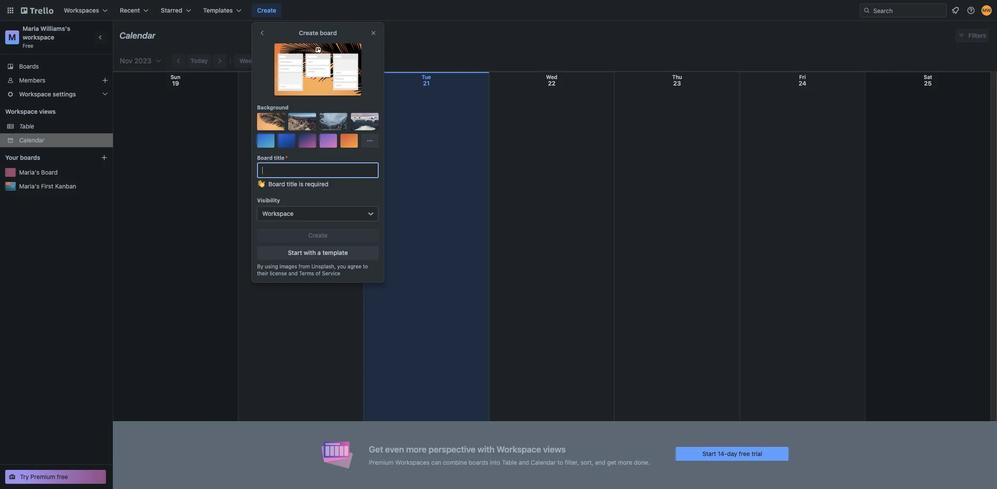Task type: locate. For each thing, give the bounding box(es) containing it.
get
[[608, 459, 617, 466]]

title left the *
[[274, 155, 285, 161]]

1 horizontal spatial start
[[703, 450, 717, 457]]

maria's inside the maria's board link
[[19, 169, 40, 176]]

0 vertical spatial calendar
[[119, 30, 156, 40]]

free inside try premium free button
[[57, 473, 68, 481]]

calendar inside the get even more perspective with workspace views premium workspaces can combine boards into table and calendar to filter, sort, and get more done.
[[531, 459, 556, 466]]

0 vertical spatial title
[[274, 155, 285, 161]]

2 horizontal spatial calendar
[[531, 459, 556, 466]]

1 vertical spatial create button
[[257, 229, 379, 242]]

create button up start with a template
[[257, 229, 379, 242]]

views down workspace settings
[[39, 108, 56, 115]]

1 vertical spatial table
[[502, 459, 517, 466]]

of
[[316, 270, 321, 277]]

create board
[[299, 29, 337, 37]]

views inside the get even more perspective with workspace views premium workspaces can combine boards into table and calendar to filter, sort, and get more done.
[[543, 444, 566, 454]]

try premium free button
[[5, 470, 106, 484]]

more
[[406, 444, 427, 454], [618, 459, 633, 466]]

0 horizontal spatial table
[[19, 123, 34, 130]]

nov 2023 button
[[116, 54, 162, 68]]

premium inside the get even more perspective with workspace views premium workspaces can combine boards into table and calendar to filter, sort, and get more done.
[[369, 459, 394, 466]]

and left "get"
[[595, 459, 606, 466]]

free right try
[[57, 473, 68, 481]]

0 horizontal spatial title
[[274, 155, 285, 161]]

0 vertical spatial create
[[257, 7, 276, 14]]

workspace for workspace views
[[5, 108, 38, 115]]

more right even
[[406, 444, 427, 454]]

start left 14- at bottom right
[[703, 450, 717, 457]]

free
[[739, 450, 750, 457], [57, 473, 68, 481]]

create up start with a template
[[308, 232, 328, 239]]

workspace navigation collapse icon image
[[95, 31, 107, 43]]

0 vertical spatial create button
[[252, 3, 282, 17]]

0 horizontal spatial workspaces
[[64, 7, 99, 14]]

1 horizontal spatial free
[[739, 450, 750, 457]]

0 vertical spatial table
[[19, 123, 34, 130]]

1 horizontal spatial premium
[[369, 459, 394, 466]]

table down workspace views at top
[[19, 123, 34, 130]]

0 vertical spatial to
[[363, 263, 368, 270]]

board right 👋
[[269, 180, 285, 188]]

1 horizontal spatial with
[[478, 444, 495, 454]]

maria's inside maria's first kanban link
[[19, 183, 40, 190]]

1 maria's from the top
[[19, 169, 40, 176]]

members link
[[0, 73, 113, 87]]

today
[[191, 57, 208, 64]]

create left board
[[299, 29, 319, 37]]

0 vertical spatial maria's
[[19, 169, 40, 176]]

0 vertical spatial workspaces
[[64, 7, 99, 14]]

1 horizontal spatial boards
[[469, 459, 488, 466]]

starred
[[161, 7, 182, 14]]

23
[[674, 80, 681, 87]]

premium down get
[[369, 459, 394, 466]]

1 vertical spatial views
[[543, 444, 566, 454]]

filter,
[[565, 459, 579, 466]]

return to previous screen image
[[259, 30, 266, 37]]

wed
[[546, 74, 558, 80]]

0 horizontal spatial start
[[288, 249, 302, 256]]

boards
[[20, 154, 40, 161], [469, 459, 488, 466]]

board for maria's board
[[41, 169, 58, 176]]

1 vertical spatial to
[[558, 459, 564, 466]]

combine
[[443, 459, 467, 466]]

maria's first kanban link
[[19, 182, 108, 191]]

your boards with 2 items element
[[5, 153, 88, 163]]

workspace up into
[[497, 444, 541, 454]]

and right into
[[519, 459, 529, 466]]

14-
[[718, 450, 728, 457]]

calendar left filter,
[[531, 459, 556, 466]]

with left a
[[304, 249, 316, 256]]

calendar
[[119, 30, 156, 40], [19, 136, 44, 144], [531, 459, 556, 466]]

start 14-day free trial link
[[676, 447, 789, 461]]

0 vertical spatial with
[[304, 249, 316, 256]]

from
[[299, 263, 310, 270]]

recent
[[120, 7, 140, 14]]

table right into
[[502, 459, 517, 466]]

2 vertical spatial calendar
[[531, 459, 556, 466]]

1 vertical spatial premium
[[30, 473, 55, 481]]

fri
[[800, 74, 806, 80]]

👋
[[257, 180, 265, 188]]

0 horizontal spatial views
[[39, 108, 56, 115]]

workspaces down even
[[396, 459, 430, 466]]

with
[[304, 249, 316, 256], [478, 444, 495, 454]]

more right "get"
[[618, 459, 633, 466]]

to inside the get even more perspective with workspace views premium workspaces can combine boards into table and calendar to filter, sort, and get more done.
[[558, 459, 564, 466]]

workspace views
[[5, 108, 56, 115]]

starred button
[[156, 3, 196, 17]]

board
[[257, 155, 273, 161], [41, 169, 58, 176], [269, 180, 285, 188]]

create button inside primary element
[[252, 3, 282, 17]]

with up into
[[478, 444, 495, 454]]

0 vertical spatial free
[[739, 450, 750, 457]]

views up filter,
[[543, 444, 566, 454]]

1 horizontal spatial calendar
[[119, 30, 156, 40]]

1 horizontal spatial table
[[502, 459, 517, 466]]

workspace inside popup button
[[19, 90, 51, 98]]

and
[[289, 270, 298, 277], [519, 459, 529, 466], [595, 459, 606, 466]]

0 vertical spatial premium
[[369, 459, 394, 466]]

day
[[728, 450, 738, 457]]

start with a template button
[[257, 246, 379, 260]]

try premium free
[[20, 473, 68, 481]]

0 vertical spatial start
[[288, 249, 302, 256]]

1 vertical spatial workspaces
[[396, 459, 430, 466]]

0 vertical spatial more
[[406, 444, 427, 454]]

premium right try
[[30, 473, 55, 481]]

1 horizontal spatial more
[[618, 459, 633, 466]]

1 vertical spatial calendar
[[19, 136, 44, 144]]

maria's down 'your boards'
[[19, 169, 40, 176]]

by
[[257, 263, 264, 270]]

premium
[[369, 459, 394, 466], [30, 473, 55, 481]]

1 vertical spatial boards
[[469, 459, 488, 466]]

with inside start with a template button
[[304, 249, 316, 256]]

boards left into
[[469, 459, 488, 466]]

title
[[274, 155, 285, 161], [287, 180, 297, 188]]

2 maria's from the top
[[19, 183, 40, 190]]

workspaces up williams's
[[64, 7, 99, 14]]

0 horizontal spatial free
[[57, 473, 68, 481]]

None text field
[[257, 163, 379, 178]]

maria
[[23, 25, 39, 32]]

calendar down recent "popup button"
[[119, 30, 156, 40]]

table
[[19, 123, 34, 130], [502, 459, 517, 466]]

is
[[299, 180, 304, 188]]

0 notifications image
[[951, 5, 961, 16]]

workspace
[[19, 90, 51, 98], [5, 108, 38, 115], [262, 210, 294, 217], [497, 444, 541, 454]]

boards link
[[0, 60, 113, 73]]

create for create board
[[299, 29, 319, 37]]

2 vertical spatial create
[[308, 232, 328, 239]]

terms of service link
[[299, 270, 341, 277]]

workspace down members
[[19, 90, 51, 98]]

boards
[[19, 63, 39, 70]]

1 horizontal spatial to
[[558, 459, 564, 466]]

workspace down workspace settings
[[5, 108, 38, 115]]

maria's board link
[[19, 168, 108, 177]]

start inside start with a template button
[[288, 249, 302, 256]]

1 horizontal spatial workspaces
[[396, 459, 430, 466]]

1 vertical spatial create
[[299, 29, 319, 37]]

back to home image
[[21, 3, 53, 17]]

today button
[[187, 54, 211, 68]]

0 horizontal spatial and
[[289, 270, 298, 277]]

create
[[257, 7, 276, 14], [299, 29, 319, 37], [308, 232, 328, 239]]

maria's
[[19, 169, 40, 176], [19, 183, 40, 190]]

1 vertical spatial maria's
[[19, 183, 40, 190]]

2 vertical spatial board
[[269, 180, 285, 188]]

2 horizontal spatial and
[[595, 459, 606, 466]]

1 horizontal spatial title
[[287, 180, 297, 188]]

premium inside try premium free button
[[30, 473, 55, 481]]

to left filter,
[[558, 459, 564, 466]]

0 vertical spatial board
[[257, 155, 273, 161]]

by using images from unsplash, you agree to their
[[257, 263, 368, 277]]

1 vertical spatial with
[[478, 444, 495, 454]]

start up images at the bottom left of the page
[[288, 249, 302, 256]]

maria's down the maria's board
[[19, 183, 40, 190]]

2023
[[134, 57, 151, 65]]

maria's board
[[19, 169, 58, 176]]

sun
[[171, 74, 180, 80]]

create button up 'return to previous screen' image
[[252, 3, 282, 17]]

workspace for workspace
[[262, 210, 294, 217]]

0 horizontal spatial with
[[304, 249, 316, 256]]

can
[[432, 459, 442, 466]]

to right the agree
[[363, 263, 368, 270]]

license and terms of service
[[270, 270, 341, 277]]

workspace down visibility
[[262, 210, 294, 217]]

settings
[[53, 90, 76, 98]]

board left the *
[[257, 155, 273, 161]]

👋 board title is required
[[257, 180, 329, 188]]

0 horizontal spatial premium
[[30, 473, 55, 481]]

license
[[270, 270, 287, 277]]

your
[[5, 154, 18, 161]]

boards up the maria's board
[[20, 154, 40, 161]]

0 horizontal spatial to
[[363, 263, 368, 270]]

0 vertical spatial views
[[39, 108, 56, 115]]

1 horizontal spatial views
[[543, 444, 566, 454]]

and down images at the bottom left of the page
[[289, 270, 298, 277]]

1 vertical spatial board
[[41, 169, 58, 176]]

board up maria's first kanban
[[41, 169, 58, 176]]

maria's for maria's first kanban
[[19, 183, 40, 190]]

1 vertical spatial free
[[57, 473, 68, 481]]

25
[[925, 80, 932, 87]]

to
[[363, 263, 368, 270], [558, 459, 564, 466]]

views
[[39, 108, 56, 115], [543, 444, 566, 454]]

maria williams (mariawilliams94) image
[[982, 5, 992, 16]]

calendar up 'your boards'
[[19, 136, 44, 144]]

0 horizontal spatial boards
[[20, 154, 40, 161]]

22
[[548, 80, 556, 87]]

title left is
[[287, 180, 297, 188]]

start for start with a template
[[288, 249, 302, 256]]

start inside 'start 14-day free trial' link
[[703, 450, 717, 457]]

get
[[369, 444, 383, 454]]

create up 'return to previous screen' image
[[257, 7, 276, 14]]

free right day
[[739, 450, 750, 457]]

templates
[[203, 7, 233, 14]]

1 vertical spatial start
[[703, 450, 717, 457]]



Task type: describe. For each thing, give the bounding box(es) containing it.
sort,
[[581, 459, 594, 466]]

0 vertical spatial boards
[[20, 154, 40, 161]]

service
[[322, 270, 341, 277]]

filters button
[[956, 29, 989, 43]]

using
[[265, 263, 278, 270]]

williams's
[[40, 25, 70, 32]]

workspace settings
[[19, 90, 76, 98]]

background element
[[257, 113, 379, 148]]

0 horizontal spatial more
[[406, 444, 427, 454]]

background
[[257, 104, 289, 111]]

workspace inside the get even more perspective with workspace views premium workspaces can combine boards into table and calendar to filter, sort, and get more done.
[[497, 444, 541, 454]]

board title *
[[257, 155, 288, 161]]

tue
[[422, 74, 431, 80]]

thu
[[673, 74, 682, 80]]

visibility
[[257, 197, 280, 204]]

Calendar text field
[[119, 27, 156, 44]]

free inside 'start 14-day free trial' link
[[739, 450, 750, 457]]

*
[[285, 155, 288, 161]]

m link
[[5, 30, 19, 44]]

maria williams's workspace link
[[23, 25, 72, 41]]

workspaces inside the get even more perspective with workspace views premium workspaces can combine boards into table and calendar to filter, sort, and get more done.
[[396, 459, 430, 466]]

0 horizontal spatial calendar
[[19, 136, 44, 144]]

wave image
[[257, 180, 265, 192]]

you
[[337, 263, 346, 270]]

nov
[[120, 57, 133, 65]]

maria's first kanban
[[19, 183, 76, 190]]

1 vertical spatial title
[[287, 180, 297, 188]]

Search field
[[871, 4, 947, 17]]

m
[[8, 32, 16, 42]]

maria's for maria's board
[[19, 169, 40, 176]]

search image
[[864, 7, 871, 14]]

start for start 14-day free trial
[[703, 450, 717, 457]]

workspace
[[23, 33, 54, 41]]

even
[[385, 444, 404, 454]]

primary element
[[0, 0, 998, 21]]

board
[[320, 29, 337, 37]]

calendar link
[[19, 136, 108, 145]]

table link
[[19, 122, 108, 131]]

create inside primary element
[[257, 7, 276, 14]]

create for the bottom create button
[[308, 232, 328, 239]]

workspace for workspace settings
[[19, 90, 51, 98]]

add board image
[[101, 154, 108, 161]]

perspective
[[429, 444, 476, 454]]

week
[[240, 57, 255, 64]]

24
[[799, 80, 807, 87]]

first
[[41, 183, 53, 190]]

done.
[[634, 459, 650, 466]]

a
[[318, 249, 321, 256]]

your boards
[[5, 154, 40, 161]]

terms
[[299, 270, 314, 277]]

get even more perspective with workspace views premium workspaces can combine boards into table and calendar to filter, sort, and get more done.
[[369, 444, 650, 466]]

required
[[305, 180, 329, 188]]

week button
[[234, 54, 273, 68]]

mon
[[296, 74, 307, 80]]

21
[[423, 80, 430, 87]]

workspace settings button
[[0, 87, 113, 101]]

their
[[257, 270, 268, 277]]

unsplash,
[[312, 263, 336, 270]]

to inside by using images from unsplash, you agree to their
[[363, 263, 368, 270]]

custom image image
[[268, 118, 275, 125]]

20
[[297, 80, 305, 87]]

workspaces button
[[59, 3, 113, 17]]

images
[[280, 263, 297, 270]]

boards inside the get even more perspective with workspace views premium workspaces can combine boards into table and calendar to filter, sort, and get more done.
[[469, 459, 488, 466]]

workspaces inside workspaces dropdown button
[[64, 7, 99, 14]]

filters
[[969, 32, 987, 39]]

trial
[[752, 450, 763, 457]]

free
[[23, 43, 33, 49]]

1 vertical spatial more
[[618, 459, 633, 466]]

with inside the get even more perspective with workspace views premium workspaces can combine boards into table and calendar to filter, sort, and get more done.
[[478, 444, 495, 454]]

into
[[490, 459, 501, 466]]

template
[[323, 249, 348, 256]]

sat
[[924, 74, 933, 80]]

recent button
[[115, 3, 154, 17]]

maria williams's workspace free
[[23, 25, 72, 49]]

license link
[[270, 270, 287, 277]]

agree
[[348, 263, 362, 270]]

start with a template
[[288, 249, 348, 256]]

board for 👋 board title is required
[[269, 180, 285, 188]]

close popover image
[[370, 30, 377, 37]]

19
[[172, 80, 179, 87]]

kanban
[[55, 183, 76, 190]]

try
[[20, 473, 29, 481]]

table inside the get even more perspective with workspace views premium workspaces can combine boards into table and calendar to filter, sort, and get more done.
[[502, 459, 517, 466]]

templates button
[[198, 3, 247, 17]]

open information menu image
[[967, 6, 976, 15]]

1 horizontal spatial and
[[519, 459, 529, 466]]

nov 2023
[[120, 57, 151, 65]]



Task type: vqa. For each thing, say whether or not it's contained in the screenshot.
Templates dropdown button
yes



